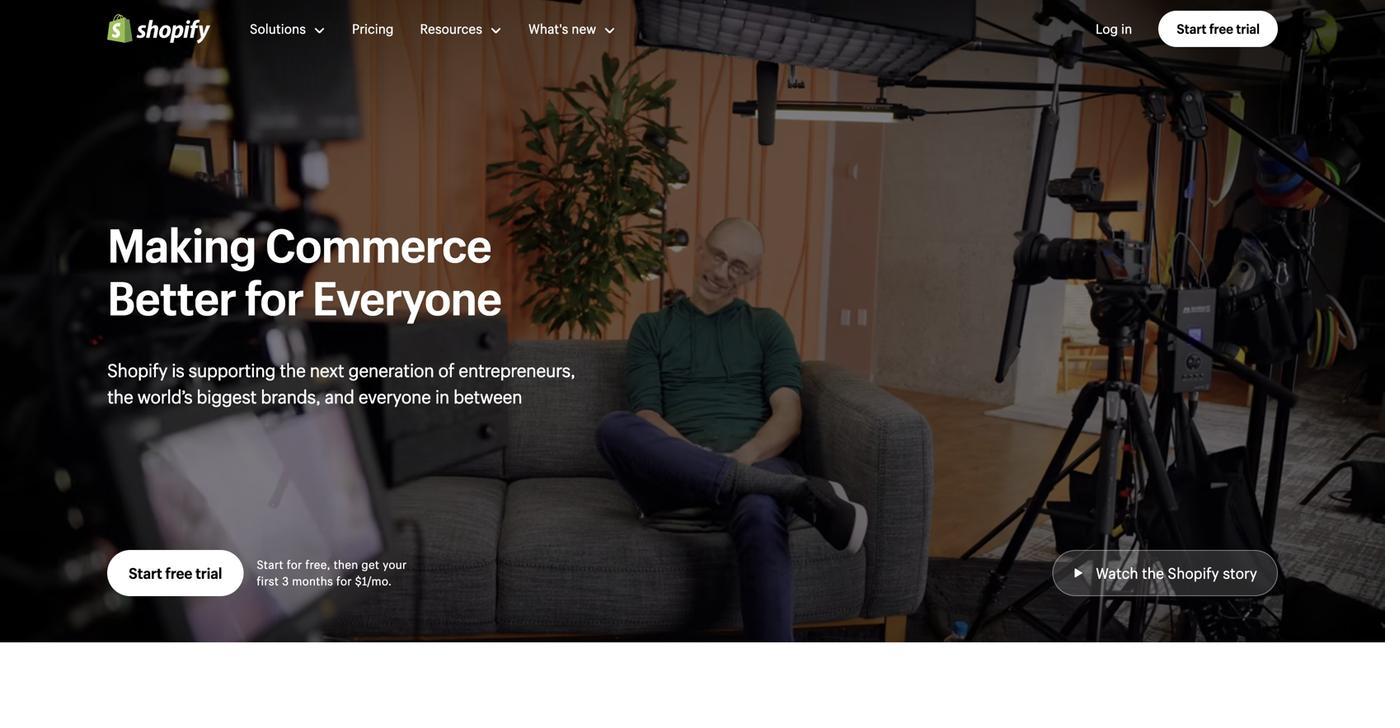 Task type: vqa. For each thing, say whether or not it's contained in the screenshot.
1st Updates
no



Task type: describe. For each thing, give the bounding box(es) containing it.
everyone
[[312, 267, 501, 328]]

supporting
[[188, 358, 275, 382]]

shopify globe image
[[0, 600, 521, 705]]

0 horizontal spatial the
[[107, 385, 133, 409]]

1 horizontal spatial start free trial link
[[1159, 11, 1278, 47]]

entrepreneurs,
[[459, 358, 575, 382]]

story
[[1223, 563, 1258, 583]]

free for start free trial link to the right
[[1210, 20, 1234, 38]]

start for start free trial link to the right
[[1177, 20, 1207, 38]]

next
[[310, 358, 344, 382]]

1 vertical spatial shopify
[[1168, 563, 1219, 583]]

between
[[454, 385, 522, 409]]

months
[[292, 574, 333, 589]]

new
[[572, 20, 596, 38]]

start inside start for free, then get your first 3 months for $1/mo.
[[257, 557, 284, 572]]

in inside shopify is supporting the next generation of entrepreneurs, the world's biggest brands, and everyone in between
[[435, 385, 449, 409]]

watch the shopify story
[[1096, 563, 1258, 583]]

2 vertical spatial for
[[336, 574, 352, 589]]

start free trial for bottom start free trial link
[[129, 563, 222, 583]]

log in link
[[1096, 20, 1132, 38]]

free for bottom start free trial link
[[165, 563, 192, 583]]

log in
[[1096, 20, 1132, 38]]

shopify image
[[107, 14, 210, 44]]

1 vertical spatial for
[[287, 557, 302, 572]]

0 vertical spatial in
[[1122, 20, 1132, 38]]

what's new
[[529, 20, 596, 38]]

what's
[[529, 20, 568, 38]]

trial for bottom start free trial link
[[195, 563, 222, 583]]

solutions button
[[250, 0, 326, 59]]



Task type: locate. For each thing, give the bounding box(es) containing it.
start free trial link
[[1159, 11, 1278, 47], [107, 550, 244, 596]]

3
[[282, 574, 289, 589]]

start for free, then get your first 3 months for $1/mo.
[[257, 557, 407, 589]]

2 vertical spatial the
[[1142, 563, 1164, 583]]

the up brands,
[[280, 358, 306, 382]]

0 vertical spatial start free trial
[[1177, 20, 1260, 38]]

trial for start free trial link to the right
[[1236, 20, 1260, 38]]

1 vertical spatial start free trial link
[[107, 550, 244, 596]]

start free trial for start free trial link to the right
[[1177, 20, 1260, 38]]

start free trial
[[1177, 20, 1260, 38], [129, 563, 222, 583]]

shopify
[[107, 358, 167, 382], [1168, 563, 1219, 583]]

world's
[[137, 385, 192, 409]]

1 vertical spatial free
[[165, 563, 192, 583]]

1 horizontal spatial trial
[[1236, 20, 1260, 38]]

get
[[361, 557, 380, 572]]

watch
[[1096, 563, 1139, 583]]

for
[[245, 267, 303, 328], [287, 557, 302, 572], [336, 574, 352, 589]]

0 vertical spatial start free trial link
[[1159, 11, 1278, 47]]

generation
[[348, 358, 434, 382]]

0 vertical spatial trial
[[1236, 20, 1260, 38]]

2 horizontal spatial the
[[1142, 563, 1164, 583]]

pricing link
[[352, 0, 394, 59]]

1 vertical spatial trial
[[195, 563, 222, 583]]

pricing
[[352, 20, 394, 38]]

of
[[438, 358, 454, 382]]

0 horizontal spatial shopify
[[107, 358, 167, 382]]

1 horizontal spatial the
[[280, 358, 306, 382]]

biggest
[[197, 385, 257, 409]]

$1/mo.
[[355, 574, 392, 589]]

1 horizontal spatial start
[[257, 557, 284, 572]]

2 horizontal spatial start
[[1177, 20, 1207, 38]]

commerce
[[265, 214, 491, 275]]

the right watch
[[1142, 563, 1164, 583]]

0 horizontal spatial free
[[165, 563, 192, 583]]

start for bottom start free trial link
[[129, 563, 162, 583]]

log
[[1096, 20, 1118, 38]]

in
[[1122, 20, 1132, 38], [435, 385, 449, 409]]

free
[[1210, 20, 1234, 38], [165, 563, 192, 583]]

1 vertical spatial the
[[107, 385, 133, 409]]

start
[[1177, 20, 1207, 38], [257, 557, 284, 572], [129, 563, 162, 583]]

first
[[257, 574, 279, 589]]

0 vertical spatial the
[[280, 358, 306, 382]]

for inside "making commerce better for everyone"
[[245, 267, 303, 328]]

better
[[107, 267, 236, 328]]

solutions
[[250, 20, 306, 38]]

trial
[[1236, 20, 1260, 38], [195, 563, 222, 583]]

resources
[[420, 20, 482, 38]]

1 horizontal spatial shopify
[[1168, 563, 1219, 583]]

0 horizontal spatial start free trial link
[[107, 550, 244, 596]]

1 vertical spatial in
[[435, 385, 449, 409]]

free,
[[305, 557, 331, 572]]

what's new button
[[529, 0, 616, 59]]

0 vertical spatial shopify
[[107, 358, 167, 382]]

1 horizontal spatial free
[[1210, 20, 1234, 38]]

shopify up "world's"
[[107, 358, 167, 382]]

making commerce better for everyone
[[107, 214, 501, 328]]

in down of
[[435, 385, 449, 409]]

brands,
[[261, 385, 320, 409]]

then
[[334, 557, 358, 572]]

making
[[107, 214, 256, 275]]

everyone
[[358, 385, 431, 409]]

shopify left story
[[1168, 563, 1219, 583]]

in right log
[[1122, 20, 1132, 38]]

1 vertical spatial start free trial
[[129, 563, 222, 583]]

shopify inside shopify is supporting the next generation of entrepreneurs, the world's biggest brands, and everyone in between
[[107, 358, 167, 382]]

is
[[172, 358, 184, 382]]

0 vertical spatial for
[[245, 267, 303, 328]]

0 horizontal spatial in
[[435, 385, 449, 409]]

and
[[325, 385, 354, 409]]

your
[[383, 557, 407, 572]]

the left "world's"
[[107, 385, 133, 409]]

0 horizontal spatial trial
[[195, 563, 222, 583]]

0 horizontal spatial start
[[129, 563, 162, 583]]

shopify is supporting the next generation of entrepreneurs, the world's biggest brands, and everyone in between
[[107, 358, 575, 409]]

the
[[280, 358, 306, 382], [107, 385, 133, 409], [1142, 563, 1164, 583]]

resources button
[[420, 0, 502, 59]]

1 horizontal spatial start free trial
[[1177, 20, 1260, 38]]

0 vertical spatial free
[[1210, 20, 1234, 38]]

0 horizontal spatial start free trial
[[129, 563, 222, 583]]

1 horizontal spatial in
[[1122, 20, 1132, 38]]

watch the shopify story link
[[1053, 550, 1278, 596]]



